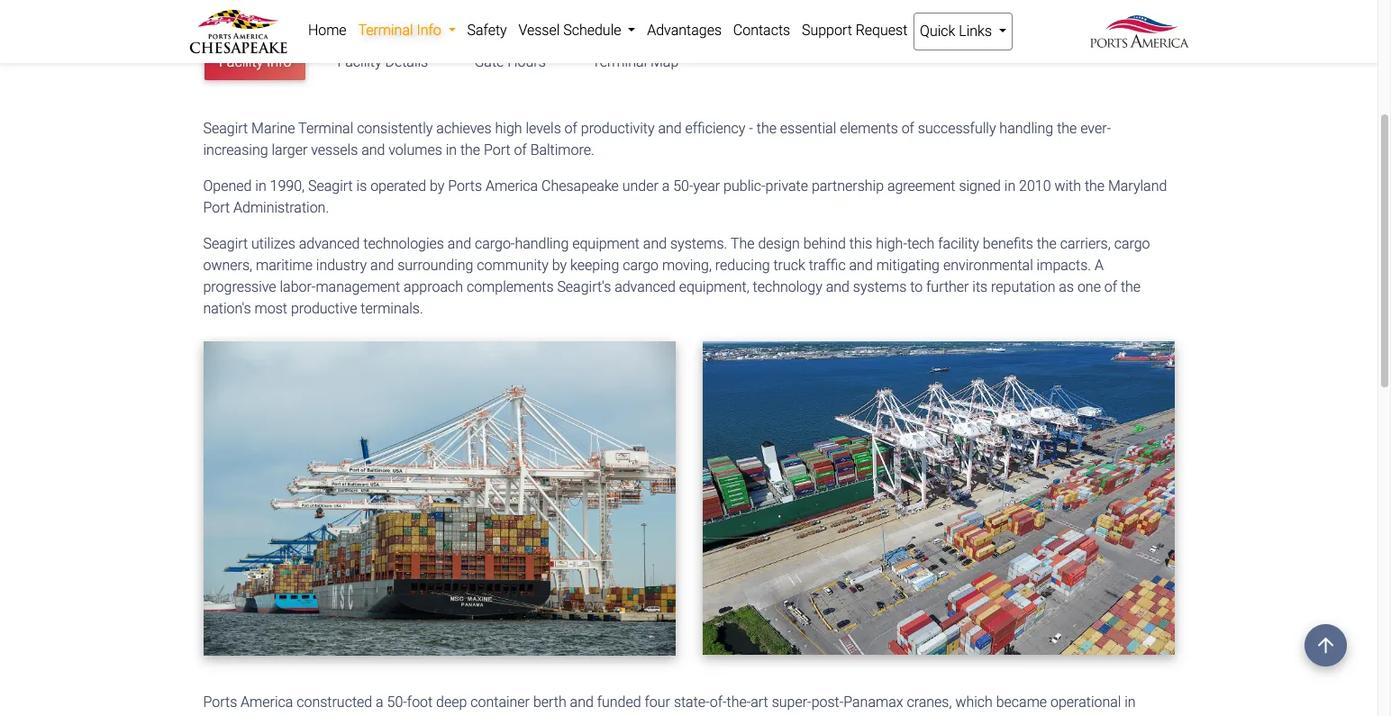 Task type: locate. For each thing, give the bounding box(es) containing it.
of
[[565, 119, 578, 137], [902, 119, 915, 137], [514, 141, 527, 158], [1105, 278, 1117, 295]]

increasing
[[203, 141, 268, 158]]

of up baltimore.
[[565, 119, 578, 137]]

50- left 'deep' in the left of the page
[[387, 694, 407, 711]]

partnership
[[812, 177, 884, 194]]

0 vertical spatial terminal
[[358, 22, 413, 39]]

0 vertical spatial by
[[430, 177, 445, 194]]

by right operated
[[430, 177, 445, 194]]

labor-
[[280, 278, 316, 295]]

1 vertical spatial cargo
[[623, 256, 659, 274]]

0 vertical spatial seagirt
[[203, 119, 248, 137]]

in
[[446, 141, 457, 158], [255, 177, 266, 194], [1005, 177, 1016, 194], [1125, 694, 1136, 711]]

0 horizontal spatial america
[[241, 694, 293, 711]]

a right under
[[662, 177, 670, 194]]

0 horizontal spatial advanced
[[299, 235, 360, 252]]

cargo down equipment
[[623, 256, 659, 274]]

support request
[[802, 22, 908, 39]]

which
[[956, 694, 993, 711]]

deep
[[436, 694, 467, 711]]

1 seagirt terminal image from the left
[[203, 341, 675, 656]]

carriers,
[[1060, 235, 1111, 252]]

operational
[[1051, 694, 1121, 711]]

surrounding
[[398, 256, 473, 274]]

quick links link
[[914, 13, 1013, 50]]

facility details
[[338, 53, 428, 70]]

info
[[417, 22, 441, 39], [267, 53, 291, 70]]

public-
[[724, 177, 766, 194]]

1 vertical spatial terminal
[[592, 53, 647, 70]]

0 vertical spatial america
[[486, 177, 538, 194]]

facility for facility details
[[338, 53, 382, 70]]

the right with
[[1085, 177, 1105, 194]]

facility
[[219, 53, 263, 70], [338, 53, 382, 70]]

2 facility from the left
[[338, 53, 382, 70]]

tab list
[[196, 4, 1189, 89]]

keeping
[[570, 256, 619, 274]]

a left foot
[[376, 694, 384, 711]]

terminal inside 'link'
[[592, 53, 647, 70]]

1 horizontal spatial cargo
[[1114, 235, 1150, 252]]

1990,
[[270, 177, 305, 194]]

vessel schedule link
[[513, 13, 641, 49]]

0 horizontal spatial a
[[376, 694, 384, 711]]

advanced down moving,
[[615, 278, 676, 295]]

seagirt inside the seagirt marine terminal consistently achieves high levels of productivity and efficiency - the essential elements of successfully handling the ever- increasing larger vessels and volumes in the port of baltimore.
[[203, 119, 248, 137]]

2 vertical spatial seagirt
[[203, 235, 248, 252]]

by
[[430, 177, 445, 194], [552, 256, 567, 274]]

agreement
[[888, 177, 956, 194]]

info inside facility info link
[[267, 53, 291, 70]]

1 vertical spatial 50-
[[387, 694, 407, 711]]

high
[[495, 119, 522, 137]]

0 horizontal spatial info
[[267, 53, 291, 70]]

advanced up industry at the top
[[299, 235, 360, 252]]

facility for facility info
[[219, 53, 263, 70]]

equipment
[[572, 235, 640, 252]]

1 vertical spatial a
[[376, 694, 384, 711]]

0 vertical spatial info
[[417, 22, 441, 39]]

seagirt terminal image
[[203, 341, 675, 656], [702, 341, 1175, 656]]

vessel
[[519, 22, 560, 39]]

info up details
[[417, 22, 441, 39]]

0 horizontal spatial ports
[[203, 694, 237, 711]]

facility inside facility info link
[[219, 53, 263, 70]]

terminal inside the seagirt marine terminal consistently achieves high levels of productivity and efficiency - the essential elements of successfully handling the ever- increasing larger vessels and volumes in the port of baltimore.
[[298, 119, 353, 137]]

and down traffic
[[826, 278, 850, 295]]

and down this
[[849, 256, 873, 274]]

1 vertical spatial ports
[[203, 694, 237, 711]]

facility details link
[[323, 13, 443, 80]]

seagirt's
[[557, 278, 611, 295]]

progressive
[[203, 278, 276, 295]]

1 horizontal spatial advanced
[[615, 278, 676, 295]]

systems.
[[670, 235, 728, 252]]

facility up marine
[[219, 53, 263, 70]]

0 horizontal spatial seagirt terminal image
[[203, 341, 675, 656]]

seagirt for utilizes
[[203, 235, 248, 252]]

the
[[757, 119, 777, 137], [1057, 119, 1077, 137], [460, 141, 480, 158], [1085, 177, 1105, 194], [1037, 235, 1057, 252], [1121, 278, 1141, 295]]

volumes
[[389, 141, 442, 158]]

1 horizontal spatial a
[[662, 177, 670, 194]]

facility down home 'link'
[[338, 53, 382, 70]]

info inside 'terminal info' link
[[417, 22, 441, 39]]

ports inside opened in 1990, seagirt is operated by ports america chesapeake under a 50-year public-private partnership agreement signed in 2010 with the maryland port administration.
[[448, 177, 482, 194]]

seagirt up 'owners,'
[[203, 235, 248, 252]]

of right elements in the right top of the page
[[902, 119, 915, 137]]

in inside ports america constructed a 50-foot deep container berth and funded four state-of-the-art super-post-panamax cranes, which became operational in 2013.
[[1125, 694, 1136, 711]]

technologies
[[363, 235, 444, 252]]

larger
[[272, 141, 308, 158]]

facility
[[938, 235, 979, 252]]

1 horizontal spatial ports
[[448, 177, 482, 194]]

productive
[[291, 300, 357, 317]]

0 horizontal spatial port
[[203, 199, 230, 216]]

america left the constructed
[[241, 694, 293, 711]]

1 vertical spatial by
[[552, 256, 567, 274]]

the-
[[727, 694, 751, 711]]

2010
[[1019, 177, 1051, 194]]

0 vertical spatial cargo
[[1114, 235, 1150, 252]]

as
[[1059, 278, 1074, 295]]

1 vertical spatial handling
[[515, 235, 569, 252]]

opened in 1990, seagirt is operated by ports america chesapeake under a 50-year public-private partnership agreement signed in 2010 with the maryland port administration.
[[203, 177, 1167, 216]]

1 vertical spatial port
[[203, 199, 230, 216]]

elements
[[840, 119, 898, 137]]

most
[[255, 300, 287, 317]]

ports inside ports america constructed a 50-foot deep container berth and funded four state-of-the-art super-post-panamax cranes, which became operational in 2013.
[[203, 694, 237, 711]]

0 vertical spatial port
[[484, 141, 511, 158]]

constructed
[[297, 694, 372, 711]]

cargo right carriers,
[[1114, 235, 1150, 252]]

info up marine
[[267, 53, 291, 70]]

marine
[[251, 119, 295, 137]]

of down high
[[514, 141, 527, 158]]

maritime
[[256, 256, 313, 274]]

0 horizontal spatial by
[[430, 177, 445, 194]]

gate
[[474, 53, 504, 70]]

0 horizontal spatial facility
[[219, 53, 263, 70]]

go to top image
[[1305, 624, 1347, 667]]

1 horizontal spatial terminal
[[358, 22, 413, 39]]

seagirt up the increasing
[[203, 119, 248, 137]]

terminal up vessels
[[298, 119, 353, 137]]

industry
[[316, 256, 367, 274]]

1 horizontal spatial america
[[486, 177, 538, 194]]

1 facility from the left
[[219, 53, 263, 70]]

of right one
[[1105, 278, 1117, 295]]

to
[[910, 278, 923, 295]]

handling up 2010
[[1000, 119, 1054, 137]]

consistently
[[357, 119, 433, 137]]

a inside opened in 1990, seagirt is operated by ports america chesapeake under a 50-year public-private partnership agreement signed in 2010 with the maryland port administration.
[[662, 177, 670, 194]]

1 vertical spatial seagirt
[[308, 177, 353, 194]]

facility inside facility details link
[[338, 53, 382, 70]]

1 horizontal spatial facility
[[338, 53, 382, 70]]

1 vertical spatial america
[[241, 694, 293, 711]]

america inside opened in 1990, seagirt is operated by ports america chesapeake under a 50-year public-private partnership agreement signed in 2010 with the maryland port administration.
[[486, 177, 538, 194]]

a
[[662, 177, 670, 194], [376, 694, 384, 711]]

handling up 'community' on the top of the page
[[515, 235, 569, 252]]

handling inside seagirt utilizes advanced technologies and cargo-handling equipment and systems. the design behind this high-tech facility benefits the carriers, cargo owners, maritime industry and surrounding community by keeping cargo moving, reducing truck traffic and mitigating environmental impacts.  a progressive labor-management approach complements seagirt's advanced equipment, technology and systems to further its reputation as one of the nation's most productive terminals.
[[515, 235, 569, 252]]

in inside the seagirt marine terminal consistently achieves high levels of productivity and efficiency - the essential elements of successfully handling the ever- increasing larger vessels and volumes in the port of baltimore.
[[446, 141, 457, 158]]

technology
[[753, 278, 823, 295]]

terminal up facility details
[[358, 22, 413, 39]]

0 vertical spatial ports
[[448, 177, 482, 194]]

links
[[959, 23, 992, 40]]

and up surrounding
[[448, 235, 471, 252]]

details
[[385, 53, 428, 70]]

50- inside ports america constructed a 50-foot deep container berth and funded four state-of-the-art super-post-panamax cranes, which became operational in 2013.
[[387, 694, 407, 711]]

america
[[486, 177, 538, 194], [241, 694, 293, 711]]

seagirt inside seagirt utilizes advanced technologies and cargo-handling equipment and systems. the design behind this high-tech facility benefits the carriers, cargo owners, maritime industry and surrounding community by keeping cargo moving, reducing truck traffic and mitigating environmental impacts.  a progressive labor-management approach complements seagirt's advanced equipment, technology and systems to further its reputation as one of the nation's most productive terminals.
[[203, 235, 248, 252]]

community
[[477, 256, 549, 274]]

environmental
[[943, 256, 1033, 274]]

0 vertical spatial a
[[662, 177, 670, 194]]

port
[[484, 141, 511, 158], [203, 199, 230, 216]]

in left 1990,
[[255, 177, 266, 194]]

contacts
[[733, 22, 790, 39]]

50- right under
[[673, 177, 693, 194]]

america down high
[[486, 177, 538, 194]]

impacts.
[[1037, 256, 1091, 274]]

1 vertical spatial advanced
[[615, 278, 676, 295]]

the inside opened in 1990, seagirt is operated by ports america chesapeake under a 50-year public-private partnership agreement signed in 2010 with the maryland port administration.
[[1085, 177, 1105, 194]]

operated
[[370, 177, 426, 194]]

0 vertical spatial handling
[[1000, 119, 1054, 137]]

owners,
[[203, 256, 252, 274]]

and right berth
[[570, 694, 594, 711]]

1 horizontal spatial seagirt terminal image
[[702, 341, 1175, 656]]

seagirt left is
[[308, 177, 353, 194]]

1 horizontal spatial handling
[[1000, 119, 1054, 137]]

terminals.
[[361, 300, 423, 317]]

1 horizontal spatial by
[[552, 256, 567, 274]]

ports down achieves
[[448, 177, 482, 194]]

1 horizontal spatial port
[[484, 141, 511, 158]]

the right -
[[757, 119, 777, 137]]

0 horizontal spatial 50-
[[387, 694, 407, 711]]

0 horizontal spatial terminal
[[298, 119, 353, 137]]

1 horizontal spatial 50-
[[673, 177, 693, 194]]

quick
[[920, 23, 956, 40]]

by up the "seagirt's"
[[552, 256, 567, 274]]

ports up 2013.
[[203, 694, 237, 711]]

vessels
[[311, 141, 358, 158]]

ever-
[[1081, 119, 1111, 137]]

home
[[308, 22, 347, 39]]

of-
[[710, 694, 727, 711]]

terminal map link
[[578, 13, 693, 80]]

port down opened
[[203, 199, 230, 216]]

0 horizontal spatial handling
[[515, 235, 569, 252]]

tab panel
[[190, 118, 1188, 716]]

terminal down schedule
[[592, 53, 647, 70]]

in right 'operational'
[[1125, 694, 1136, 711]]

terminal
[[358, 22, 413, 39], [592, 53, 647, 70], [298, 119, 353, 137]]

0 vertical spatial 50-
[[673, 177, 693, 194]]

mitigating
[[876, 256, 940, 274]]

port down high
[[484, 141, 511, 158]]

administration.
[[233, 199, 329, 216]]

0 horizontal spatial cargo
[[623, 256, 659, 274]]

contacts link
[[728, 13, 796, 49]]

ports
[[448, 177, 482, 194], [203, 694, 237, 711]]

map
[[651, 53, 679, 70]]

2 horizontal spatial terminal
[[592, 53, 647, 70]]

1 vertical spatial info
[[267, 53, 291, 70]]

reducing
[[715, 256, 770, 274]]

in down achieves
[[446, 141, 457, 158]]

gate hours link
[[460, 13, 560, 80]]

systems
[[853, 278, 907, 295]]

2 vertical spatial terminal
[[298, 119, 353, 137]]

schedule
[[563, 22, 621, 39]]

by inside opened in 1990, seagirt is operated by ports america chesapeake under a 50-year public-private partnership agreement signed in 2010 with the maryland port administration.
[[430, 177, 445, 194]]

1 horizontal spatial info
[[417, 22, 441, 39]]

info for facility info
[[267, 53, 291, 70]]



Task type: vqa. For each thing, say whether or not it's contained in the screenshot.
Print
no



Task type: describe. For each thing, give the bounding box(es) containing it.
container
[[471, 694, 530, 711]]

is
[[356, 177, 367, 194]]

vessel schedule
[[519, 22, 625, 39]]

hours
[[508, 53, 546, 70]]

advantages link
[[641, 13, 728, 49]]

levels
[[526, 119, 561, 137]]

efficiency
[[685, 119, 746, 137]]

handling inside the seagirt marine terminal consistently achieves high levels of productivity and efficiency - the essential elements of successfully handling the ever- increasing larger vessels and volumes in the port of baltimore.
[[1000, 119, 1054, 137]]

baltimore.
[[530, 141, 595, 158]]

panamax
[[844, 694, 903, 711]]

gate hours
[[474, 53, 546, 70]]

of inside seagirt utilizes advanced technologies and cargo-handling equipment and systems. the design behind this high-tech facility benefits the carriers, cargo owners, maritime industry and surrounding community by keeping cargo moving, reducing truck traffic and mitigating environmental impacts.  a progressive labor-management approach complements seagirt's advanced equipment, technology and systems to further its reputation as one of the nation's most productive terminals.
[[1105, 278, 1117, 295]]

four
[[645, 694, 670, 711]]

seagirt utilizes advanced technologies and cargo-handling equipment and systems. the design behind this high-tech facility benefits the carriers, cargo owners, maritime industry and surrounding community by keeping cargo moving, reducing truck traffic and mitigating environmental impacts.  a progressive labor-management approach complements seagirt's advanced equipment, technology and systems to further its reputation as one of the nation's most productive terminals.
[[203, 235, 1150, 317]]

50- inside opened in 1990, seagirt is operated by ports america chesapeake under a 50-year public-private partnership agreement signed in 2010 with the maryland port administration.
[[673, 177, 693, 194]]

a
[[1095, 256, 1104, 274]]

america inside ports america constructed a 50-foot deep container berth and funded four state-of-the-art super-post-panamax cranes, which became operational in 2013.
[[241, 694, 293, 711]]

high-
[[876, 235, 907, 252]]

signed
[[959, 177, 1001, 194]]

traffic
[[809, 256, 846, 274]]

the up impacts.
[[1037, 235, 1057, 252]]

in left 2010
[[1005, 177, 1016, 194]]

behind
[[804, 235, 846, 252]]

achieves
[[436, 119, 492, 137]]

the left ever-
[[1057, 119, 1077, 137]]

and up moving,
[[643, 235, 667, 252]]

seagirt inside opened in 1990, seagirt is operated by ports america chesapeake under a 50-year public-private partnership agreement signed in 2010 with the maryland port administration.
[[308, 177, 353, 194]]

its
[[973, 278, 988, 295]]

this
[[850, 235, 873, 252]]

reputation
[[991, 278, 1056, 295]]

chesapeake
[[542, 177, 619, 194]]

2 seagirt terminal image from the left
[[702, 341, 1175, 656]]

tab list containing facility info
[[196, 4, 1189, 89]]

funded
[[597, 694, 641, 711]]

the
[[731, 235, 755, 252]]

facility info link
[[205, 13, 306, 80]]

request
[[856, 22, 908, 39]]

terminal for terminal map
[[592, 53, 647, 70]]

tech
[[907, 235, 935, 252]]

and down "consistently"
[[361, 141, 385, 158]]

safety
[[467, 22, 507, 39]]

post-
[[812, 694, 844, 711]]

seagirt for marine
[[203, 119, 248, 137]]

the right one
[[1121, 278, 1141, 295]]

and down technologies
[[370, 256, 394, 274]]

with
[[1055, 177, 1081, 194]]

cargo-
[[475, 235, 515, 252]]

a inside ports america constructed a 50-foot deep container berth and funded four state-of-the-art super-post-panamax cranes, which became operational in 2013.
[[376, 694, 384, 711]]

the down achieves
[[460, 141, 480, 158]]

-
[[749, 119, 753, 137]]

productivity
[[581, 119, 655, 137]]

and inside ports america constructed a 50-foot deep container berth and funded four state-of-the-art super-post-panamax cranes, which became operational in 2013.
[[570, 694, 594, 711]]

safety link
[[461, 13, 513, 49]]

support request link
[[796, 13, 914, 49]]

successfully
[[918, 119, 996, 137]]

year
[[693, 177, 720, 194]]

and left efficiency
[[658, 119, 682, 137]]

state-
[[674, 694, 710, 711]]

moving,
[[662, 256, 712, 274]]

became
[[996, 694, 1047, 711]]

cranes,
[[907, 694, 952, 711]]

opened
[[203, 177, 252, 194]]

design
[[758, 235, 800, 252]]

quick links
[[920, 23, 996, 40]]

0 vertical spatial advanced
[[299, 235, 360, 252]]

port inside opened in 1990, seagirt is operated by ports america chesapeake under a 50-year public-private partnership agreement signed in 2010 with the maryland port administration.
[[203, 199, 230, 216]]

port inside the seagirt marine terminal consistently achieves high levels of productivity and efficiency - the essential elements of successfully handling the ever- increasing larger vessels and volumes in the port of baltimore.
[[484, 141, 511, 158]]

terminal info
[[358, 22, 445, 39]]

private
[[766, 177, 808, 194]]

terminal for terminal info
[[358, 22, 413, 39]]

art
[[751, 694, 768, 711]]

under
[[622, 177, 659, 194]]

facility info
[[219, 53, 291, 70]]

home link
[[302, 13, 352, 49]]

one
[[1078, 278, 1101, 295]]

support
[[802, 22, 852, 39]]

info for terminal info
[[417, 22, 441, 39]]

tab panel containing seagirt marine terminal consistently achieves high levels of productivity and efficiency - the essential elements of successfully handling the ever- increasing larger vessels and volumes in the port of baltimore.
[[190, 118, 1188, 716]]

maryland
[[1108, 177, 1167, 194]]

by inside seagirt utilizes advanced technologies and cargo-handling equipment and systems. the design behind this high-tech facility benefits the carriers, cargo owners, maritime industry and surrounding community by keeping cargo moving, reducing truck traffic and mitigating environmental impacts.  a progressive labor-management approach complements seagirt's advanced equipment, technology and systems to further its reputation as one of the nation's most productive terminals.
[[552, 256, 567, 274]]

ports america constructed a 50-foot deep container berth and funded four state-of-the-art super-post-panamax cranes, which became operational in 2013.
[[203, 694, 1136, 716]]

nation's
[[203, 300, 251, 317]]

complements
[[467, 278, 554, 295]]

management
[[316, 278, 400, 295]]

terminal info link
[[352, 13, 461, 49]]

berth
[[533, 694, 567, 711]]



